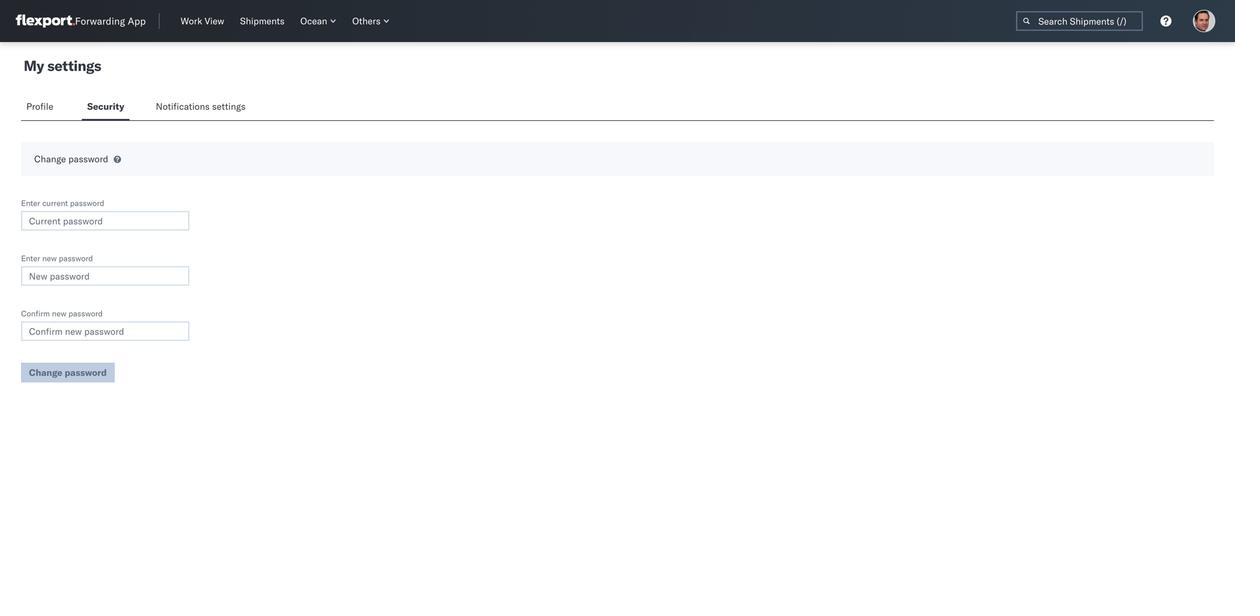 Task type: locate. For each thing, give the bounding box(es) containing it.
forwarding app
[[75, 15, 146, 27]]

change
[[34, 153, 66, 165]]

enter left current
[[21, 198, 40, 208]]

others
[[352, 15, 381, 27]]

0 vertical spatial enter
[[21, 198, 40, 208]]

1 horizontal spatial settings
[[212, 101, 246, 112]]

1 enter from the top
[[21, 198, 40, 208]]

new
[[42, 254, 57, 263], [52, 309, 66, 319]]

others button
[[347, 12, 395, 30]]

password up current password password field
[[70, 198, 104, 208]]

New password password field
[[21, 266, 189, 286]]

enter
[[21, 198, 40, 208], [21, 254, 40, 263]]

settings
[[47, 57, 101, 75], [212, 101, 246, 112]]

enter current password
[[21, 198, 104, 208]]

profile
[[26, 101, 53, 112]]

work view link
[[175, 12, 230, 30]]

confirm new password
[[21, 309, 103, 319]]

profile button
[[21, 95, 61, 120]]

password for confirm new password
[[68, 309, 103, 319]]

change password
[[34, 153, 108, 165]]

settings inside button
[[212, 101, 246, 112]]

enter for enter current password
[[21, 198, 40, 208]]

0 vertical spatial settings
[[47, 57, 101, 75]]

0 vertical spatial new
[[42, 254, 57, 263]]

notifications settings button
[[151, 95, 256, 120]]

settings right notifications
[[212, 101, 246, 112]]

1 vertical spatial settings
[[212, 101, 246, 112]]

0 horizontal spatial settings
[[47, 57, 101, 75]]

password up new password password field
[[59, 254, 93, 263]]

security
[[87, 101, 124, 112]]

ocean button
[[295, 12, 342, 30]]

new down current
[[42, 254, 57, 263]]

settings right "my"
[[47, 57, 101, 75]]

enter up confirm
[[21, 254, 40, 263]]

1 vertical spatial new
[[52, 309, 66, 319]]

notifications
[[156, 101, 210, 112]]

password
[[68, 153, 108, 165], [70, 198, 104, 208], [59, 254, 93, 263], [68, 309, 103, 319]]

2 enter from the top
[[21, 254, 40, 263]]

password up the confirm new password password field
[[68, 309, 103, 319]]

password for enter new password
[[59, 254, 93, 263]]

ocean
[[300, 15, 327, 27]]

my settings
[[24, 57, 101, 75]]

1 vertical spatial enter
[[21, 254, 40, 263]]

new right confirm
[[52, 309, 66, 319]]



Task type: describe. For each thing, give the bounding box(es) containing it.
current
[[42, 198, 68, 208]]

forwarding app link
[[16, 14, 146, 28]]

flexport. image
[[16, 14, 75, 28]]

new for confirm
[[52, 309, 66, 319]]

password right the 'change'
[[68, 153, 108, 165]]

work view
[[181, 15, 224, 27]]

shipments
[[240, 15, 285, 27]]

security button
[[82, 95, 130, 120]]

notifications settings
[[156, 101, 246, 112]]

my
[[24, 57, 44, 75]]

app
[[128, 15, 146, 27]]

enter for enter new password
[[21, 254, 40, 263]]

new for enter
[[42, 254, 57, 263]]

forwarding
[[75, 15, 125, 27]]

settings for notifications settings
[[212, 101, 246, 112]]

Current password password field
[[21, 211, 189, 231]]

confirm
[[21, 309, 50, 319]]

settings for my settings
[[47, 57, 101, 75]]

Search Shipments (/) text field
[[1016, 11, 1143, 31]]

enter new password
[[21, 254, 93, 263]]

work
[[181, 15, 202, 27]]

Confirm new password password field
[[21, 322, 189, 341]]

view
[[205, 15, 224, 27]]

shipments link
[[235, 12, 290, 30]]

password for enter current password
[[70, 198, 104, 208]]



Task type: vqa. For each thing, say whether or not it's contained in the screenshot.
MBL/MAWB
no



